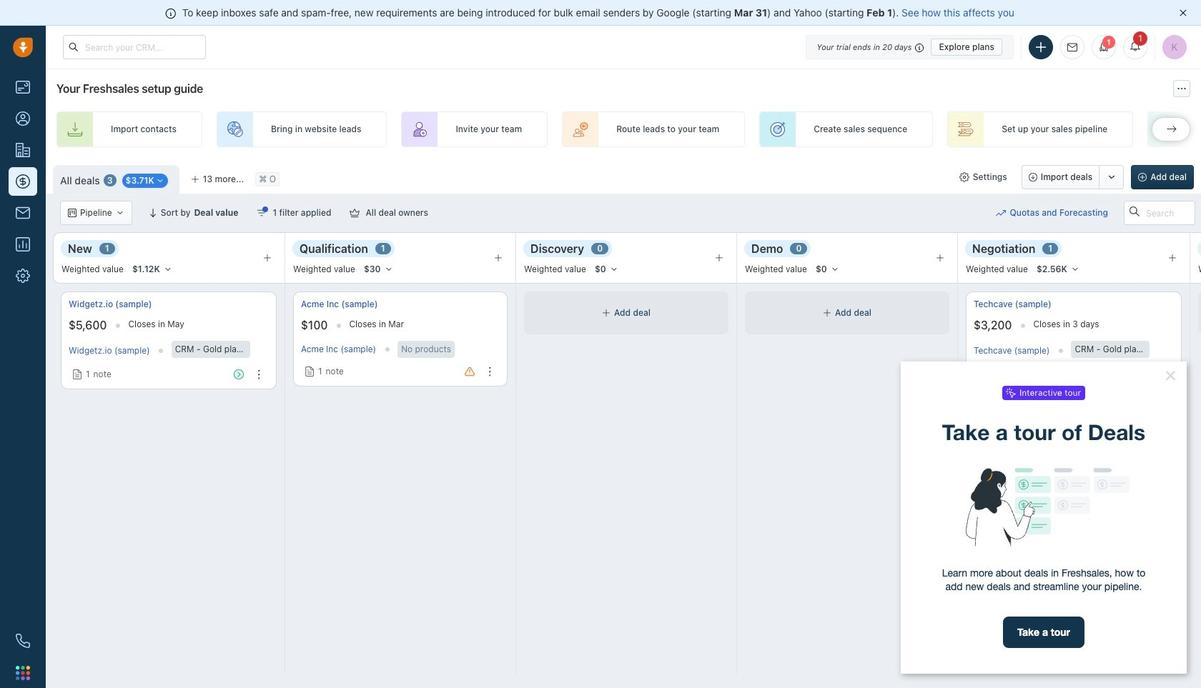 Task type: locate. For each thing, give the bounding box(es) containing it.
phone image
[[16, 634, 30, 648]]

group
[[1022, 165, 1124, 189]]

container_wx8msf4aqz5i3rn1 image
[[996, 208, 1006, 218], [602, 309, 611, 317], [305, 367, 315, 377], [72, 370, 82, 380]]

Search field
[[1124, 201, 1195, 225]]

close image
[[1180, 9, 1187, 16]]

container_wx8msf4aqz5i3rn1 image
[[959, 172, 969, 182], [156, 177, 164, 185], [257, 208, 267, 218], [350, 208, 360, 218], [68, 209, 76, 217], [116, 209, 124, 217], [823, 309, 832, 317]]



Task type: vqa. For each thing, say whether or not it's contained in the screenshot.
'group'
yes



Task type: describe. For each thing, give the bounding box(es) containing it.
Search your CRM... text field
[[63, 35, 206, 59]]

freshworks switcher image
[[16, 666, 30, 680]]

send email image
[[1067, 43, 1077, 52]]

phone element
[[9, 627, 37, 656]]



